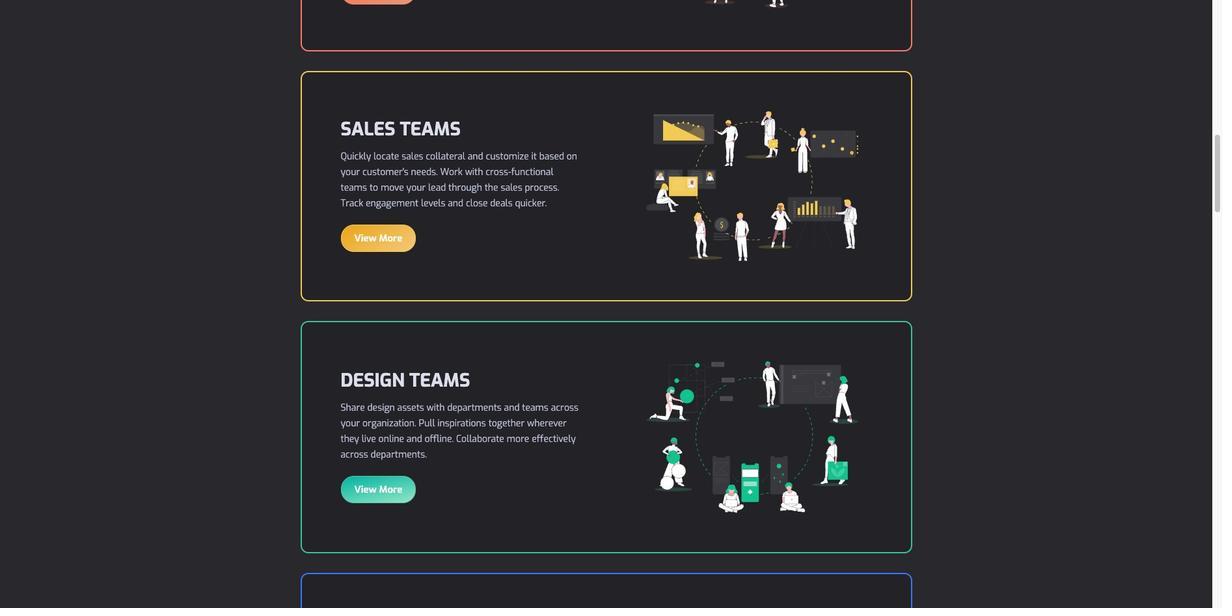 Task type: locate. For each thing, give the bounding box(es) containing it.
pull
[[419, 417, 435, 429]]

0 vertical spatial view
[[354, 232, 377, 245]]

teams up assets
[[410, 368, 470, 392]]

your down the needs.
[[407, 182, 426, 194]]

and right collateral
[[468, 151, 483, 163]]

view more down departments.
[[354, 483, 403, 496]]

departments.
[[371, 448, 427, 461]]

view down track
[[354, 232, 377, 245]]

functional
[[511, 166, 554, 179]]

view more link for sales
[[341, 225, 416, 252]]

view more link down departments.
[[341, 476, 416, 503]]

1 vertical spatial across
[[341, 448, 368, 461]]

needs.
[[411, 166, 438, 179]]

teams for design teams
[[410, 368, 470, 392]]

1 vertical spatial more
[[379, 483, 403, 496]]

it
[[532, 151, 537, 163]]

track
[[341, 198, 363, 210]]

view more
[[354, 232, 403, 245], [354, 483, 403, 496]]

customer's
[[363, 166, 409, 179]]

and
[[468, 151, 483, 163], [448, 198, 464, 210], [504, 401, 520, 414], [407, 433, 422, 445]]

with inside quickly locate sales collateral and customize it based on your customer's needs. work with cross-functional teams to move your lead through the sales process. track engagement levels and close deals quicker.
[[465, 166, 483, 179]]

2 more from the top
[[379, 483, 403, 496]]

0 horizontal spatial teams
[[341, 182, 367, 194]]

view for sales teams
[[354, 232, 377, 245]]

0 vertical spatial view more
[[354, 232, 403, 245]]

1 vertical spatial view
[[354, 483, 377, 496]]

cross-
[[486, 166, 511, 179]]

1 vertical spatial teams
[[522, 401, 549, 414]]

0 vertical spatial your
[[341, 166, 360, 179]]

sales up deals
[[501, 182, 523, 194]]

view more link
[[341, 225, 416, 252], [341, 476, 416, 503]]

and down through
[[448, 198, 464, 210]]

1 vertical spatial teams
[[410, 368, 470, 392]]

sales up the needs.
[[402, 151, 423, 163]]

teams up collateral
[[400, 117, 461, 142]]

0 vertical spatial with
[[465, 166, 483, 179]]

0 horizontal spatial sales
[[402, 151, 423, 163]]

more down departments.
[[379, 483, 403, 496]]

teams up wherever
[[522, 401, 549, 414]]

with up through
[[465, 166, 483, 179]]

across up wherever
[[551, 401, 579, 414]]

1 horizontal spatial sales
[[501, 182, 523, 194]]

1 view more link from the top
[[341, 225, 416, 252]]

lead
[[428, 182, 446, 194]]

view for design teams
[[354, 483, 377, 496]]

your up they
[[341, 417, 360, 429]]

view more down engagement
[[354, 232, 403, 245]]

your
[[341, 166, 360, 179], [407, 182, 426, 194], [341, 417, 360, 429]]

view down departments.
[[354, 483, 377, 496]]

more
[[379, 232, 403, 245], [379, 483, 403, 496]]

process.
[[525, 182, 560, 194]]

design
[[341, 368, 405, 392]]

2 view more from the top
[[354, 483, 403, 496]]

view more for design
[[354, 483, 403, 496]]

1 vertical spatial with
[[427, 401, 445, 414]]

0 horizontal spatial with
[[427, 401, 445, 414]]

0 vertical spatial teams
[[400, 117, 461, 142]]

offline.
[[425, 433, 454, 445]]

1 view more from the top
[[354, 232, 403, 245]]

2 vertical spatial your
[[341, 417, 360, 429]]

1 horizontal spatial teams
[[522, 401, 549, 414]]

sales
[[402, 151, 423, 163], [501, 182, 523, 194]]

based
[[539, 151, 564, 163]]

2 view more link from the top
[[341, 476, 416, 503]]

2 view from the top
[[354, 483, 377, 496]]

levels
[[421, 198, 446, 210]]

0 vertical spatial more
[[379, 232, 403, 245]]

more down engagement
[[379, 232, 403, 245]]

sales
[[341, 117, 395, 142]]

to
[[370, 182, 378, 194]]

across
[[551, 401, 579, 414], [341, 448, 368, 461]]

move
[[381, 182, 404, 194]]

view more link down engagement
[[341, 225, 416, 252]]

teams up track
[[341, 182, 367, 194]]

teams
[[400, 117, 461, 142], [410, 368, 470, 392]]

they
[[341, 433, 359, 445]]

teams
[[341, 182, 367, 194], [522, 401, 549, 414]]

your down quickly on the left
[[341, 166, 360, 179]]

across down they
[[341, 448, 368, 461]]

0 vertical spatial teams
[[341, 182, 367, 194]]

0 vertical spatial across
[[551, 401, 579, 414]]

with
[[465, 166, 483, 179], [427, 401, 445, 414]]

with up 'pull'
[[427, 401, 445, 414]]

1 view from the top
[[354, 232, 377, 245]]

0 horizontal spatial across
[[341, 448, 368, 461]]

1 horizontal spatial with
[[465, 166, 483, 179]]

0 vertical spatial view more link
[[341, 225, 416, 252]]

0 vertical spatial sales
[[402, 151, 423, 163]]

teams inside quickly locate sales collateral and customize it based on your customer's needs. work with cross-functional teams to move your lead through the sales process. track engagement levels and close deals quicker.
[[341, 182, 367, 194]]

1 vertical spatial view more link
[[341, 476, 416, 503]]

1 more from the top
[[379, 232, 403, 245]]

1 vertical spatial view more
[[354, 483, 403, 496]]

view
[[354, 232, 377, 245], [354, 483, 377, 496]]



Task type: vqa. For each thing, say whether or not it's contained in the screenshot.
Cloud at left
no



Task type: describe. For each thing, give the bounding box(es) containing it.
together
[[489, 417, 525, 429]]

quickly
[[341, 151, 371, 163]]

design teams
[[341, 368, 470, 392]]

more for design
[[379, 483, 403, 496]]

deals
[[490, 198, 513, 210]]

live
[[362, 433, 376, 445]]

effectively
[[532, 433, 576, 445]]

more
[[507, 433, 530, 445]]

the
[[485, 182, 498, 194]]

view more for sales
[[354, 232, 403, 245]]

quicker.
[[515, 198, 547, 210]]

online
[[379, 433, 404, 445]]

wherever
[[527, 417, 567, 429]]

teams for sales teams
[[400, 117, 461, 142]]

your inside the share design assets with departments and teams across your organization. pull inspirations together wherever they live online and offline. collaborate more effectively across departments.
[[341, 417, 360, 429]]

customize
[[486, 151, 529, 163]]

share design assets with departments and teams across your organization. pull inspirations together wherever they live online and offline. collaborate more effectively across departments.
[[341, 401, 579, 461]]

quickly locate sales collateral and customize it based on your customer's needs. work with cross-functional teams to move your lead through the sales process. track engagement levels and close deals quicker.
[[341, 151, 577, 210]]

engagement
[[366, 198, 419, 210]]

preview of a sales team image
[[646, 111, 858, 261]]

sales teams
[[341, 117, 461, 142]]

assets
[[397, 401, 424, 414]]

preview of a design team image
[[646, 361, 858, 513]]

close
[[466, 198, 488, 210]]

view more link for design
[[341, 476, 416, 503]]

through
[[449, 182, 482, 194]]

more for sales
[[379, 232, 403, 245]]

1 vertical spatial sales
[[501, 182, 523, 194]]

and up the together
[[504, 401, 520, 414]]

work
[[440, 166, 463, 179]]

collateral
[[426, 151, 465, 163]]

on
[[567, 151, 577, 163]]

departments
[[447, 401, 502, 414]]

collaborate
[[456, 433, 504, 445]]

and down 'pull'
[[407, 433, 422, 445]]

design
[[368, 401, 395, 414]]

teams inside the share design assets with departments and teams across your organization. pull inspirations together wherever they live online and offline. collaborate more effectively across departments.
[[522, 401, 549, 414]]

1 horizontal spatial across
[[551, 401, 579, 414]]

organization.
[[363, 417, 416, 429]]

share
[[341, 401, 365, 414]]

locate
[[374, 151, 399, 163]]

with inside the share design assets with departments and teams across your organization. pull inspirations together wherever they live online and offline. collaborate more effectively across departments.
[[427, 401, 445, 414]]

preview of a product team image
[[646, 0, 858, 8]]

1 vertical spatial your
[[407, 182, 426, 194]]

inspirations
[[438, 417, 486, 429]]



